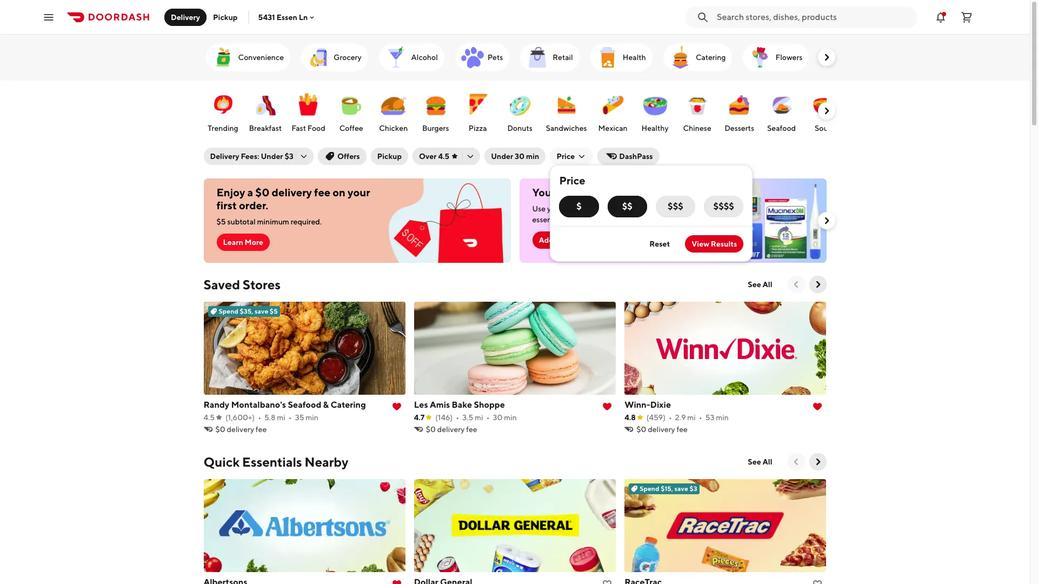 Task type: describe. For each thing, give the bounding box(es) containing it.
4.7
[[414, 413, 425, 422]]

under inside button
[[491, 152, 513, 161]]

randy montalbano's seafood & catering
[[204, 400, 366, 410]]

$$$$ button
[[704, 196, 744, 217]]

previous button of carousel image
[[791, 279, 802, 290]]

$​0 delivery fee for dixie
[[637, 425, 688, 434]]

$$ button
[[608, 196, 647, 217]]

1 vertical spatial 30
[[493, 413, 503, 422]]

card
[[600, 204, 615, 213]]

under 30 min
[[491, 152, 539, 161]]

health
[[623, 53, 646, 62]]

1 vertical spatial $5
[[270, 307, 278, 315]]

save for spend $15, save $3
[[675, 485, 688, 493]]

$​0 delivery fee for montalbano's
[[216, 425, 267, 434]]

all for quick essentials nearby
[[763, 458, 773, 466]]

• 2.9 mi • 53 min
[[669, 413, 729, 422]]

first
[[217, 199, 237, 211]]

$3 for delivery fees: under $3
[[285, 152, 294, 161]]

$0
[[255, 186, 270, 198]]

burgers
[[422, 124, 449, 133]]

0 items, open order cart image
[[961, 11, 974, 24]]

see all link for saved stores
[[742, 276, 779, 293]]

$3 for spend $15, save $3
[[690, 485, 698, 493]]

use your hsa/fsa card to save on health essentials.
[[532, 204, 674, 224]]

view results
[[692, 240, 737, 248]]

catering image
[[668, 44, 694, 70]]

open menu image
[[42, 11, 55, 24]]

5431 essen ln button
[[258, 13, 317, 21]]

$15,
[[661, 485, 673, 493]]

min for winn-dixie
[[716, 413, 729, 422]]

5 • from the left
[[669, 413, 672, 422]]

hsa/fsa inside use your hsa/fsa card to save on health essentials.
[[564, 204, 598, 213]]

• 5.8 mi • 35 min
[[258, 413, 319, 422]]

save for spend $35, save $5
[[255, 307, 268, 315]]

mexican
[[598, 124, 628, 133]]

spend for spend $35, save $5
[[219, 307, 238, 315]]

3 • from the left
[[456, 413, 459, 422]]

mi for bake
[[475, 413, 483, 422]]

min for les amis bake shoppe
[[504, 413, 517, 422]]

2.9
[[675, 413, 686, 422]]

pizza
[[469, 124, 487, 133]]

1 vertical spatial seafood
[[288, 400, 321, 410]]

$ button
[[559, 196, 599, 217]]

dashpass
[[619, 152, 653, 161]]

30 inside under 30 min button
[[515, 152, 525, 161]]

$​0 delivery fee for amis
[[426, 425, 477, 434]]

$$$
[[668, 201, 684, 211]]

subtotal
[[227, 217, 256, 226]]

view results button
[[685, 235, 744, 253]]

add
[[539, 236, 554, 244]]

amis
[[430, 400, 450, 410]]

mi for seafood
[[277, 413, 285, 422]]

results
[[711, 240, 737, 248]]

over 4.5 button
[[413, 148, 480, 165]]

$​0 for winn-
[[637, 425, 647, 434]]

$
[[577, 201, 582, 211]]

learn more button
[[217, 234, 270, 251]]

pets image
[[460, 44, 486, 70]]

required.
[[291, 217, 322, 226]]

fee for randy montalbano's seafood & catering
[[256, 425, 267, 434]]

(1,600+)
[[226, 413, 255, 422]]

Store search: begin typing to search for stores available on DoorDash text field
[[717, 11, 911, 23]]

randy
[[204, 400, 229, 410]]

beauty image
[[825, 44, 850, 70]]

pickup for the bottommost pickup button
[[377, 152, 402, 161]]

retail link
[[520, 43, 580, 71]]

winn-dixie
[[625, 400, 671, 410]]

fast food
[[292, 124, 325, 133]]

delivery for les
[[437, 425, 465, 434]]

4.5 inside button
[[438, 152, 450, 161]]

(459)
[[647, 413, 666, 422]]

ln
[[299, 13, 308, 21]]

delivery fees: under $3
[[210, 152, 294, 161]]

coffee
[[340, 124, 363, 133]]

minimum
[[257, 217, 289, 226]]

$​0 for randy
[[216, 425, 225, 434]]

convenience
[[238, 53, 284, 62]]

all for saved stores
[[763, 280, 773, 289]]

trending
[[208, 124, 238, 133]]

reset
[[650, 240, 670, 248]]

on inside enjoy a $0 delivery fee on your first order.
[[333, 186, 346, 198]]

0 horizontal spatial pickup button
[[207, 8, 244, 26]]

• 3.5 mi • 30 min
[[456, 413, 517, 422]]

one-
[[558, 186, 582, 198]]

donuts
[[508, 124, 533, 133]]

reset button
[[643, 235, 677, 253]]

delivery inside enjoy a $0 delivery fee on your first order.
[[272, 186, 312, 198]]

35
[[295, 413, 304, 422]]

desserts
[[725, 124, 754, 133]]

montalbano's
[[231, 400, 286, 410]]

over 4.5
[[419, 152, 450, 161]]

see all for saved stores
[[748, 280, 773, 289]]

delivery button
[[164, 8, 207, 26]]

alcohol link
[[379, 43, 445, 71]]

pets link
[[455, 43, 510, 71]]

$$$ button
[[656, 196, 696, 217]]

breakfast
[[249, 124, 282, 133]]

$$$$
[[714, 201, 734, 211]]

nearby
[[305, 454, 349, 469]]

saved stores
[[204, 277, 281, 292]]

fee for les amis bake shoppe
[[466, 425, 477, 434]]

enjoy a $0 delivery fee on your first order.
[[217, 186, 370, 211]]

healthy
[[642, 124, 669, 133]]

trending link
[[205, 86, 241, 136]]

0 vertical spatial next button of carousel image
[[821, 105, 832, 116]]

learn more
[[223, 238, 263, 247]]

(146)
[[436, 413, 453, 422]]

5431
[[258, 13, 275, 21]]

add card button
[[532, 231, 579, 249]]

delivery for winn-
[[648, 425, 675, 434]]

3 mi from the left
[[688, 413, 696, 422]]

your inside enjoy a $0 delivery fee on your first order.
[[348, 186, 370, 198]]

quick
[[204, 454, 240, 469]]

price button
[[550, 148, 593, 165]]

les amis bake shoppe
[[414, 400, 505, 410]]

fee for winn-dixie
[[677, 425, 688, 434]]

on inside use your hsa/fsa card to save on health essentials.
[[642, 204, 651, 213]]



Task type: vqa. For each thing, say whether or not it's contained in the screenshot.
$6.50 related to Cold
no



Task type: locate. For each thing, give the bounding box(es) containing it.
health image
[[595, 44, 621, 70]]

0 vertical spatial delivery
[[171, 13, 200, 21]]

5.8
[[264, 413, 276, 422]]

$​0 delivery fee down (146) on the bottom of page
[[426, 425, 477, 434]]

• left 5.8
[[258, 413, 261, 422]]

retail image
[[525, 44, 551, 70]]

fee down 3.5
[[466, 425, 477, 434]]

1 vertical spatial 4.5
[[204, 413, 215, 422]]

delivery right "$0"
[[272, 186, 312, 198]]

price inside button
[[557, 152, 575, 161]]

53
[[706, 413, 715, 422]]

1 vertical spatial next button of carousel image
[[821, 215, 832, 226]]

next button of carousel image right previous button of carousel icon
[[813, 456, 823, 467]]

0 vertical spatial hsa/fsa
[[606, 186, 655, 198]]

0 vertical spatial $3
[[285, 152, 294, 161]]

0 vertical spatial next button of carousel image
[[821, 52, 832, 63]]

0 horizontal spatial catering
[[331, 400, 366, 410]]

your up essentials.
[[547, 204, 563, 213]]

1 vertical spatial price
[[559, 174, 586, 187]]

essentials
[[242, 454, 302, 469]]

next button of carousel image right 'flowers' at the right of the page
[[821, 52, 832, 63]]

$5 subtotal minimum required.
[[217, 217, 322, 226]]

fee inside enjoy a $0 delivery fee on your first order.
[[314, 186, 331, 198]]

1 vertical spatial $3
[[690, 485, 698, 493]]

1 horizontal spatial mi
[[475, 413, 483, 422]]

spend $15, save $3
[[640, 485, 698, 493]]

2 horizontal spatial mi
[[688, 413, 696, 422]]

30
[[515, 152, 525, 161], [493, 413, 503, 422]]

$​0 down (146) on the bottom of page
[[426, 425, 436, 434]]

delivery down (146) on the bottom of page
[[437, 425, 465, 434]]

previous button of carousel image
[[791, 456, 802, 467]]

quick essentials nearby link
[[204, 453, 349, 471]]

• left 35
[[289, 413, 292, 422]]

min right 53
[[716, 413, 729, 422]]

fast
[[292, 124, 306, 133]]

0 vertical spatial your
[[348, 186, 370, 198]]

hsa/fsa up "$$"
[[606, 186, 655, 198]]

1 vertical spatial on
[[642, 204, 651, 213]]

1 vertical spatial spend
[[640, 485, 660, 493]]

grocery image
[[306, 44, 332, 70]]

0 horizontal spatial $​0 delivery fee
[[216, 425, 267, 434]]

1 horizontal spatial pickup
[[377, 152, 402, 161]]

1 $​0 from the left
[[216, 425, 225, 434]]

delivery down (1,600+)
[[227, 425, 254, 434]]

saved stores link
[[204, 276, 281, 293]]

mi right 5.8
[[277, 413, 285, 422]]

your down "offers"
[[348, 186, 370, 198]]

1 horizontal spatial 30
[[515, 152, 525, 161]]

1 vertical spatial your
[[547, 204, 563, 213]]

use
[[532, 204, 546, 213]]

1 vertical spatial all
[[763, 458, 773, 466]]

0 vertical spatial catering
[[696, 53, 726, 62]]

delivery inside button
[[171, 13, 200, 21]]

offers
[[337, 152, 360, 161]]

1 horizontal spatial on
[[642, 204, 651, 213]]

save right $35,
[[255, 307, 268, 315]]

1 all from the top
[[763, 280, 773, 289]]

1 horizontal spatial $​0
[[426, 425, 436, 434]]

view
[[692, 240, 710, 248]]

under right fees:
[[261, 152, 283, 161]]

0 horizontal spatial mi
[[277, 413, 285, 422]]

all
[[763, 280, 773, 289], [763, 458, 773, 466]]

0 vertical spatial seafood
[[768, 124, 796, 133]]

see all left previous button of carousel image
[[748, 280, 773, 289]]

0 vertical spatial see all
[[748, 280, 773, 289]]

2 $​0 delivery fee from the left
[[426, 425, 477, 434]]

$$
[[622, 201, 633, 211]]

learn
[[223, 238, 243, 247]]

flowers
[[776, 53, 803, 62]]

mi right 3.5
[[475, 413, 483, 422]]

spend $35, save $5
[[219, 307, 278, 315]]

next button of carousel image
[[821, 105, 832, 116], [821, 215, 832, 226], [813, 279, 823, 290]]

dashpass button
[[598, 148, 660, 165]]

$5 right $35,
[[270, 307, 278, 315]]

convenience image
[[210, 44, 236, 70]]

2 horizontal spatial save
[[675, 485, 688, 493]]

&
[[323, 400, 329, 410]]

0 vertical spatial spend
[[219, 307, 238, 315]]

price down sandwiches
[[557, 152, 575, 161]]

1 horizontal spatial under
[[491, 152, 513, 161]]

on left health
[[642, 204, 651, 213]]

0 vertical spatial $5
[[217, 217, 226, 226]]

delivery for randy
[[227, 425, 254, 434]]

0 vertical spatial 30
[[515, 152, 525, 161]]

enjoy
[[217, 186, 245, 198]]

on down offers button at the left top of the page
[[333, 186, 346, 198]]

0 horizontal spatial your
[[348, 186, 370, 198]]

1 horizontal spatial save
[[625, 204, 640, 213]]

your
[[348, 186, 370, 198], [547, 204, 563, 213]]

your inside use your hsa/fsa card to save on health essentials.
[[547, 204, 563, 213]]

all left previous button of carousel image
[[763, 280, 773, 289]]

see for saved stores
[[748, 280, 761, 289]]

1 horizontal spatial delivery
[[210, 152, 239, 161]]

1 horizontal spatial hsa/fsa
[[606, 186, 655, 198]]

your
[[532, 186, 556, 198]]

0 horizontal spatial $5
[[217, 217, 226, 226]]

all left previous button of carousel icon
[[763, 458, 773, 466]]

4.8
[[625, 413, 636, 422]]

• down shoppe
[[487, 413, 490, 422]]

1 under from the left
[[261, 152, 283, 161]]

• left 2.9
[[669, 413, 672, 422]]

1 • from the left
[[258, 413, 261, 422]]

fee down 2.9
[[677, 425, 688, 434]]

order.
[[239, 199, 268, 211]]

spend left $35,
[[219, 307, 238, 315]]

save inside use your hsa/fsa card to save on health essentials.
[[625, 204, 640, 213]]

1 horizontal spatial 4.5
[[438, 152, 450, 161]]

see for quick essentials nearby
[[748, 458, 761, 466]]

spend left $15,
[[640, 485, 660, 493]]

2 $​0 from the left
[[426, 425, 436, 434]]

3 $​0 delivery fee from the left
[[637, 425, 688, 434]]

more
[[245, 238, 263, 247]]

1 see all from the top
[[748, 280, 773, 289]]

spend
[[219, 307, 238, 315], [640, 485, 660, 493]]

see all link left previous button of carousel icon
[[742, 453, 779, 471]]

health link
[[590, 43, 653, 71]]

1 vertical spatial delivery
[[210, 152, 239, 161]]

chicken
[[379, 124, 408, 133]]

essen
[[277, 13, 297, 21]]

min
[[526, 152, 539, 161], [306, 413, 319, 422], [504, 413, 517, 422], [716, 413, 729, 422]]

30 down donuts
[[515, 152, 525, 161]]

0 vertical spatial pickup
[[213, 13, 238, 21]]

$5 down first
[[217, 217, 226, 226]]

pickup for the left pickup button
[[213, 13, 238, 21]]

0 horizontal spatial pickup
[[213, 13, 238, 21]]

$3 right $15,
[[690, 485, 698, 493]]

1 horizontal spatial catering
[[696, 53, 726, 62]]

$​0 down randy
[[216, 425, 225, 434]]

1 vertical spatial see
[[748, 458, 761, 466]]

add card
[[539, 236, 573, 244]]

pickup button up convenience image
[[207, 8, 244, 26]]

seafood left soup
[[768, 124, 796, 133]]

0 horizontal spatial $3
[[285, 152, 294, 161]]

1 vertical spatial pickup button
[[371, 148, 408, 165]]

chinese
[[683, 124, 712, 133]]

0 vertical spatial on
[[333, 186, 346, 198]]

0 vertical spatial 4.5
[[438, 152, 450, 161]]

shoppe
[[474, 400, 505, 410]]

min down shoppe
[[504, 413, 517, 422]]

0 vertical spatial see all link
[[742, 276, 779, 293]]

1 vertical spatial hsa/fsa
[[564, 204, 598, 213]]

0 horizontal spatial 4.5
[[204, 413, 215, 422]]

• left 53
[[699, 413, 702, 422]]

$3 down fast
[[285, 152, 294, 161]]

delivery
[[171, 13, 200, 21], [210, 152, 239, 161]]

1 vertical spatial next button of carousel image
[[813, 456, 823, 467]]

mi
[[277, 413, 285, 422], [475, 413, 483, 422], [688, 413, 696, 422]]

catering right catering image
[[696, 53, 726, 62]]

$​0 delivery fee down (1,600+)
[[216, 425, 267, 434]]

1 horizontal spatial $​0 delivery fee
[[426, 425, 477, 434]]

pickup
[[213, 13, 238, 21], [377, 152, 402, 161]]

0 horizontal spatial delivery
[[171, 13, 200, 21]]

3 $​0 from the left
[[637, 425, 647, 434]]

delivery for delivery
[[171, 13, 200, 21]]

your one-stop hsa/fsa shop
[[532, 186, 682, 198]]

see left previous button of carousel image
[[748, 280, 761, 289]]

$​0 delivery fee
[[216, 425, 267, 434], [426, 425, 477, 434], [637, 425, 688, 434]]

0 horizontal spatial under
[[261, 152, 283, 161]]

catering link
[[664, 43, 733, 71]]

alcohol
[[411, 53, 438, 62]]

1 vertical spatial see all link
[[742, 453, 779, 471]]

next button of carousel image
[[821, 52, 832, 63], [813, 456, 823, 467]]

min for randy montalbano's seafood & catering
[[306, 413, 319, 422]]

to
[[616, 204, 623, 213]]

1 $​0 delivery fee from the left
[[216, 425, 267, 434]]

see all
[[748, 280, 773, 289], [748, 458, 773, 466]]

min down donuts
[[526, 152, 539, 161]]

min inside button
[[526, 152, 539, 161]]

food
[[308, 124, 325, 133]]

1 vertical spatial catering
[[331, 400, 366, 410]]

4.5
[[438, 152, 450, 161], [204, 413, 215, 422]]

saved
[[204, 277, 240, 292]]

notification bell image
[[935, 11, 948, 24]]

dixie
[[651, 400, 671, 410]]

$5
[[217, 217, 226, 226], [270, 307, 278, 315]]

pickup down chicken
[[377, 152, 402, 161]]

1 see from the top
[[748, 280, 761, 289]]

1 horizontal spatial seafood
[[768, 124, 796, 133]]

seafood up 35
[[288, 400, 321, 410]]

price
[[557, 152, 575, 161], [559, 174, 586, 187]]

see all link left previous button of carousel image
[[742, 276, 779, 293]]

pets
[[488, 53, 503, 62]]

2 see all link from the top
[[742, 453, 779, 471]]

retail
[[553, 53, 573, 62]]

flowers link
[[743, 43, 809, 71]]

pickup right delivery button
[[213, 13, 238, 21]]

0 vertical spatial price
[[557, 152, 575, 161]]

see all link
[[742, 276, 779, 293], [742, 453, 779, 471]]

1 horizontal spatial pickup button
[[371, 148, 408, 165]]

delivery down (459)
[[648, 425, 675, 434]]

shop
[[658, 186, 682, 198]]

0 vertical spatial save
[[625, 204, 640, 213]]

save
[[625, 204, 640, 213], [255, 307, 268, 315], [675, 485, 688, 493]]

0 horizontal spatial $​0
[[216, 425, 225, 434]]

$​0 for les
[[426, 425, 436, 434]]

see all for quick essentials nearby
[[748, 458, 773, 466]]

0 horizontal spatial 30
[[493, 413, 503, 422]]

1 horizontal spatial $3
[[690, 485, 698, 493]]

0 horizontal spatial hsa/fsa
[[564, 204, 598, 213]]

a
[[247, 186, 253, 198]]

hsa/fsa down one-
[[564, 204, 598, 213]]

pickup button down chicken
[[371, 148, 408, 165]]

spend for spend $15, save $3
[[640, 485, 660, 493]]

4.5 right over
[[438, 152, 450, 161]]

1 horizontal spatial your
[[547, 204, 563, 213]]

see all link for quick essentials nearby
[[742, 453, 779, 471]]

0 horizontal spatial save
[[255, 307, 268, 315]]

save right $15,
[[675, 485, 688, 493]]

0 horizontal spatial spend
[[219, 307, 238, 315]]

1 mi from the left
[[277, 413, 285, 422]]

fee up required.
[[314, 186, 331, 198]]

1 horizontal spatial spend
[[640, 485, 660, 493]]

mi right 2.9
[[688, 413, 696, 422]]

price down price button
[[559, 174, 586, 187]]

bake
[[452, 400, 472, 410]]

delivery for delivery fees: under $3
[[210, 152, 239, 161]]

stop
[[582, 186, 604, 198]]

2 horizontal spatial $​0 delivery fee
[[637, 425, 688, 434]]

under 30 min button
[[485, 148, 546, 165]]

0 horizontal spatial on
[[333, 186, 346, 198]]

fee down 5.8
[[256, 425, 267, 434]]

pickup button
[[207, 8, 244, 26], [371, 148, 408, 165]]

save right "to"
[[625, 204, 640, 213]]

fees:
[[241, 152, 259, 161]]

2 horizontal spatial $​0
[[637, 425, 647, 434]]

0 horizontal spatial seafood
[[288, 400, 321, 410]]

offers button
[[318, 148, 367, 165]]

under down donuts
[[491, 152, 513, 161]]

grocery link
[[301, 43, 368, 71]]

2 mi from the left
[[475, 413, 483, 422]]

stores
[[243, 277, 281, 292]]

1 vertical spatial save
[[255, 307, 268, 315]]

2 see from the top
[[748, 458, 761, 466]]

over
[[419, 152, 437, 161]]

30 down shoppe
[[493, 413, 503, 422]]

0 vertical spatial all
[[763, 280, 773, 289]]

2 see all from the top
[[748, 458, 773, 466]]

2 all from the top
[[763, 458, 773, 466]]

min right 35
[[306, 413, 319, 422]]

$​0 down winn-
[[637, 425, 647, 434]]

grocery
[[334, 53, 362, 62]]

0 vertical spatial pickup button
[[207, 8, 244, 26]]

see
[[748, 280, 761, 289], [748, 458, 761, 466]]

alcohol image
[[383, 44, 409, 70]]

see left previous button of carousel icon
[[748, 458, 761, 466]]

4 • from the left
[[487, 413, 490, 422]]

see all left previous button of carousel icon
[[748, 458, 773, 466]]

seafood
[[768, 124, 796, 133], [288, 400, 321, 410]]

1 vertical spatial see all
[[748, 458, 773, 466]]

6 • from the left
[[699, 413, 702, 422]]

quick essentials nearby
[[204, 454, 349, 469]]

1 see all link from the top
[[742, 276, 779, 293]]

• left 3.5
[[456, 413, 459, 422]]

$​0 delivery fee down (459)
[[637, 425, 688, 434]]

2 vertical spatial save
[[675, 485, 688, 493]]

flowers image
[[748, 44, 774, 70]]

catering right &
[[331, 400, 366, 410]]

2 under from the left
[[491, 152, 513, 161]]

0 vertical spatial see
[[748, 280, 761, 289]]

5431 essen ln
[[258, 13, 308, 21]]

4.5 down randy
[[204, 413, 215, 422]]

1 horizontal spatial $5
[[270, 307, 278, 315]]

2 vertical spatial next button of carousel image
[[813, 279, 823, 290]]

1 vertical spatial pickup
[[377, 152, 402, 161]]

2 • from the left
[[289, 413, 292, 422]]



